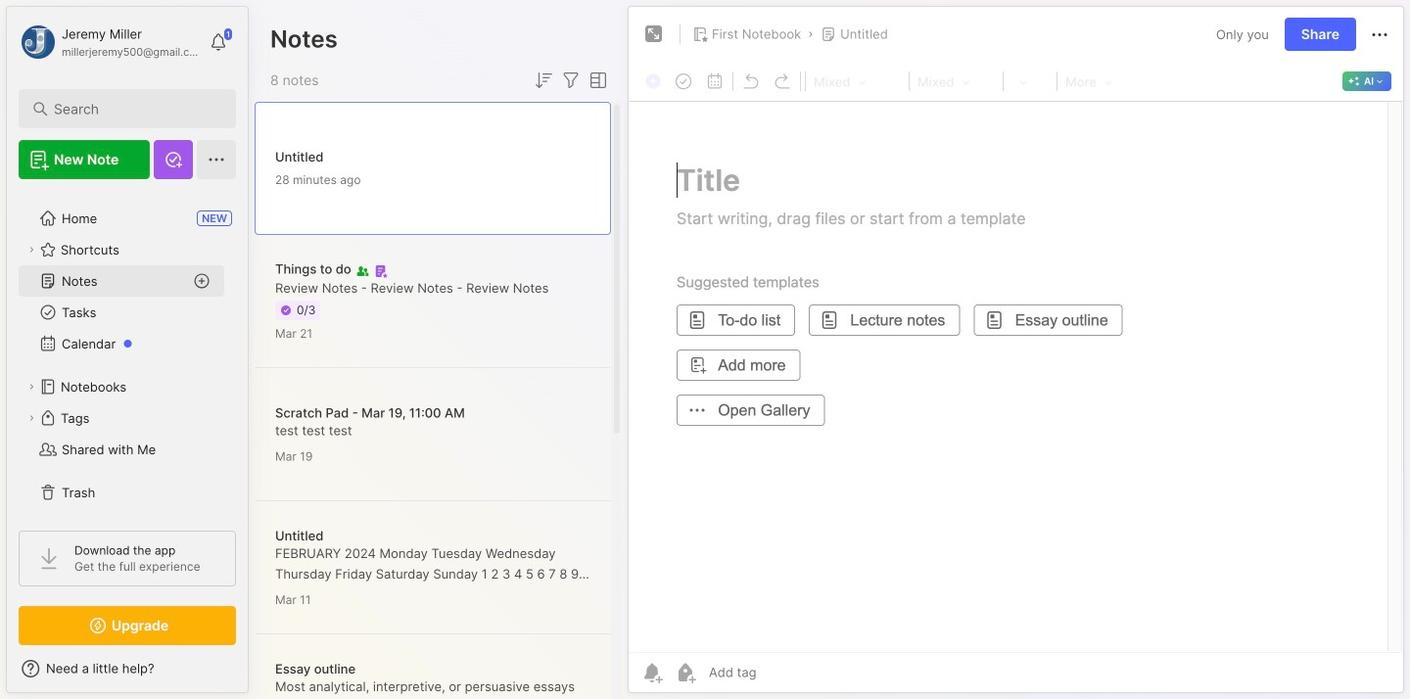 Task type: locate. For each thing, give the bounding box(es) containing it.
More actions field
[[1368, 22, 1392, 47]]

more image
[[1060, 69, 1119, 94]]

Sort options field
[[532, 69, 555, 92]]

View options field
[[583, 69, 610, 92]]

tree
[[7, 191, 248, 520]]

more actions image
[[1368, 23, 1392, 47]]

add tag image
[[674, 661, 697, 685]]

Font family field
[[912, 69, 1001, 94]]

expand note image
[[643, 23, 666, 46]]

font family image
[[912, 69, 1001, 94]]

expand notebooks image
[[25, 381, 37, 393]]

More field
[[1060, 69, 1119, 94]]

Add filters field
[[559, 69, 583, 92]]

Font size field
[[1006, 69, 1055, 94]]

tree inside main element
[[7, 191, 248, 520]]

None search field
[[54, 97, 210, 120]]

Add tag field
[[707, 664, 854, 681]]

click to collapse image
[[247, 663, 262, 687]]

heading level image
[[808, 69, 907, 94]]

Note Editor text field
[[629, 101, 1404, 652]]



Task type: describe. For each thing, give the bounding box(es) containing it.
insert image
[[641, 69, 668, 94]]

add a reminder image
[[641, 661, 664, 685]]

font size image
[[1006, 69, 1055, 94]]

Account field
[[19, 23, 200, 62]]

WHAT'S NEW field
[[7, 653, 248, 685]]

main element
[[0, 0, 255, 699]]

expand tags image
[[25, 412, 37, 424]]

none search field inside main element
[[54, 97, 210, 120]]

Insert field
[[641, 69, 668, 94]]

add filters image
[[559, 69, 583, 92]]

Search text field
[[54, 100, 210, 119]]

note window element
[[628, 6, 1405, 698]]

Heading level field
[[808, 69, 907, 94]]



Task type: vqa. For each thing, say whether or not it's contained in the screenshot.
Add filters field
yes



